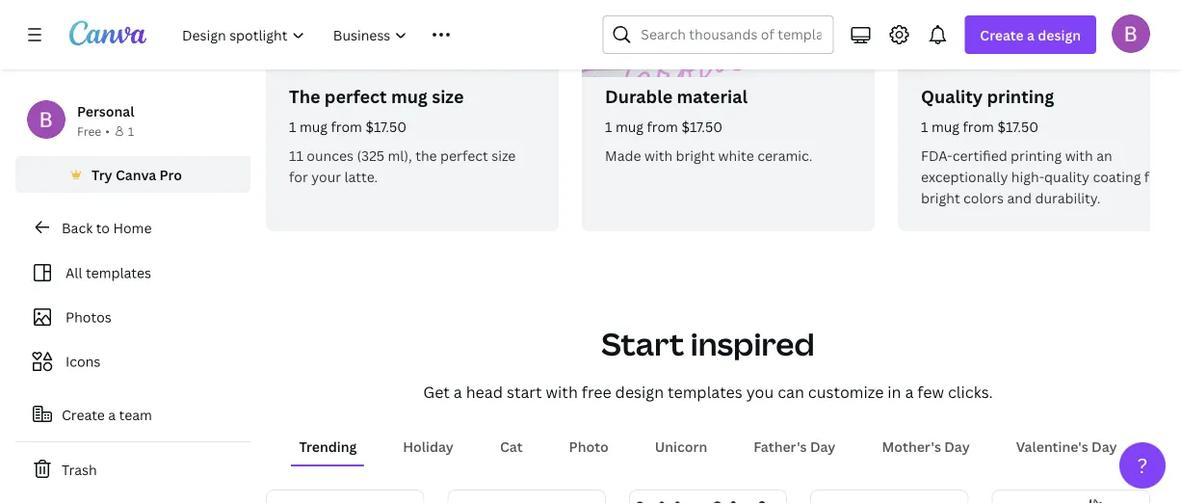 Task type: locate. For each thing, give the bounding box(es) containing it.
$17.50 for quality printing
[[998, 117, 1039, 135]]

pro
[[160, 165, 182, 184]]

with inside fda-certified printing with an exceptionally high-quality coating for bright colors and durability.
[[1066, 146, 1094, 164]]

free handwritten funny quote mug image
[[992, 490, 1151, 504]]

1 up fda-
[[921, 117, 929, 135]]

$17.50 up the certified
[[998, 117, 1039, 135]]

create up quality printing 1 mug from $17.50
[[981, 26, 1024, 44]]

day right mother's
[[945, 437, 970, 455]]

1 vertical spatial create
[[62, 405, 105, 424]]

$17.50 inside durable material 1 mug from $17.50
[[682, 117, 723, 135]]

1 horizontal spatial $17.50
[[682, 117, 723, 135]]

1 right •
[[128, 123, 134, 139]]

perfect inside '11 ounces (325 ml), the perfect size for your latte.'
[[441, 146, 488, 164]]

a for team
[[108, 405, 116, 424]]

$17.50 for durable material
[[682, 117, 723, 135]]

a left team
[[108, 405, 116, 424]]

with up the quality
[[1066, 146, 1094, 164]]

0 vertical spatial bright
[[676, 146, 715, 164]]

design
[[1038, 26, 1081, 44], [616, 382, 664, 402]]

you
[[747, 382, 774, 402]]

size inside the perfect mug size 1 mug from $17.50
[[432, 84, 464, 108]]

unicorn
[[655, 437, 708, 455]]

photo button
[[562, 428, 617, 465]]

1 horizontal spatial day
[[945, 437, 970, 455]]

3 day from the left
[[1092, 437, 1118, 455]]

1 from from the left
[[331, 117, 362, 135]]

made
[[605, 146, 641, 164]]

1 vertical spatial size
[[492, 146, 516, 164]]

back
[[62, 218, 93, 237]]

1 horizontal spatial templates
[[668, 382, 743, 402]]

with right "made"
[[645, 146, 673, 164]]

0 horizontal spatial day
[[810, 437, 836, 455]]

ml),
[[388, 146, 412, 164]]

photos
[[66, 308, 112, 326]]

? button
[[1120, 442, 1166, 489]]

1 vertical spatial printing
[[1011, 146, 1062, 164]]

top level navigation element
[[170, 15, 556, 54], [170, 15, 556, 54]]

mug up fda-
[[932, 117, 960, 135]]

1 vertical spatial design
[[616, 382, 664, 402]]

quality printing image
[[898, 0, 1182, 77]]

1 horizontal spatial for
[[1145, 167, 1164, 186]]

from inside durable material 1 mug from $17.50
[[647, 117, 679, 135]]

0 horizontal spatial design
[[616, 382, 664, 402]]

2 for from the left
[[1145, 167, 1164, 186]]

bright down exceptionally
[[921, 188, 961, 207]]

3 from from the left
[[963, 117, 995, 135]]

11
[[289, 146, 304, 164]]

1 for from the left
[[289, 167, 308, 186]]

templates down start inspired at the right
[[668, 382, 743, 402]]

1 day from the left
[[810, 437, 836, 455]]

mother's
[[882, 437, 942, 455]]

from down durable
[[647, 117, 679, 135]]

printing up high-
[[1011, 146, 1062, 164]]

for inside '11 ounces (325 ml), the perfect size for your latte.'
[[289, 167, 308, 186]]

1 vertical spatial perfect
[[441, 146, 488, 164]]

0 horizontal spatial create
[[62, 405, 105, 424]]

mug down the perfect mug size image
[[391, 84, 428, 108]]

1 horizontal spatial perfect
[[441, 146, 488, 164]]

a up quality printing 1 mug from $17.50
[[1028, 26, 1035, 44]]

$17.50 up ml),
[[366, 117, 407, 135]]

with left the free
[[546, 382, 578, 402]]

mug up "made"
[[616, 117, 644, 135]]

quality
[[1045, 167, 1090, 186]]

back to home
[[62, 218, 152, 237]]

create a team button
[[15, 395, 251, 434]]

black illustrated be as strong as your espresso mug image
[[811, 490, 969, 504]]

coating
[[1093, 167, 1142, 186]]

create left team
[[62, 405, 105, 424]]

size right the
[[492, 146, 516, 164]]

printing
[[987, 84, 1055, 108], [1011, 146, 1062, 164]]

bob builder image
[[1112, 14, 1151, 53]]

made with bright white ceramic.
[[605, 146, 813, 164]]

size up the
[[432, 84, 464, 108]]

trending
[[299, 437, 357, 455]]

templates
[[86, 264, 151, 282], [668, 382, 743, 402]]

latte.
[[345, 167, 378, 186]]

for down 11
[[289, 167, 308, 186]]

2 horizontal spatial from
[[963, 117, 995, 135]]

$17.50
[[366, 117, 407, 135], [682, 117, 723, 135], [998, 117, 1039, 135]]

1 up 11
[[289, 117, 296, 135]]

create a team
[[62, 405, 152, 424]]

0 vertical spatial design
[[1038, 26, 1081, 44]]

0 vertical spatial perfect
[[325, 84, 387, 108]]

0 vertical spatial size
[[432, 84, 464, 108]]

a inside create a design dropdown button
[[1028, 26, 1035, 44]]

1 horizontal spatial bright
[[921, 188, 961, 207]]

create inside dropdown button
[[981, 26, 1024, 44]]

1 horizontal spatial create
[[981, 26, 1024, 44]]

templates right all
[[86, 264, 151, 282]]

the
[[416, 146, 437, 164]]

day for father's day
[[810, 437, 836, 455]]

a for head
[[454, 382, 462, 402]]

free •
[[77, 123, 110, 139]]

free
[[77, 123, 101, 139]]

from for durable
[[647, 117, 679, 135]]

black and pink feminine pattern girl boss mug image
[[629, 490, 788, 504]]

mug inside quality printing 1 mug from $17.50
[[932, 117, 960, 135]]

0 horizontal spatial $17.50
[[366, 117, 407, 135]]

1 horizontal spatial from
[[647, 117, 679, 135]]

from
[[331, 117, 362, 135], [647, 117, 679, 135], [963, 117, 995, 135]]

1 vertical spatial bright
[[921, 188, 961, 207]]

•
[[105, 123, 110, 139]]

your
[[312, 167, 341, 186]]

2 horizontal spatial day
[[1092, 437, 1118, 455]]

1 horizontal spatial with
[[645, 146, 673, 164]]

a inside create a team button
[[108, 405, 116, 424]]

from up the certified
[[963, 117, 995, 135]]

1 $17.50 from the left
[[366, 117, 407, 135]]

perfect
[[325, 84, 387, 108], [441, 146, 488, 164]]

2 horizontal spatial $17.50
[[998, 117, 1039, 135]]

from for quality
[[963, 117, 995, 135]]

colors
[[964, 188, 1004, 207]]

1 horizontal spatial size
[[492, 146, 516, 164]]

the
[[289, 84, 321, 108]]

0 horizontal spatial templates
[[86, 264, 151, 282]]

create inside button
[[62, 405, 105, 424]]

2 day from the left
[[945, 437, 970, 455]]

0 horizontal spatial bright
[[676, 146, 715, 164]]

0 horizontal spatial from
[[331, 117, 362, 135]]

all
[[66, 264, 82, 282]]

2 from from the left
[[647, 117, 679, 135]]

0 vertical spatial templates
[[86, 264, 151, 282]]

a right 'in'
[[905, 382, 914, 402]]

2 horizontal spatial with
[[1066, 146, 1094, 164]]

create for create a team
[[62, 405, 105, 424]]

design right the free
[[616, 382, 664, 402]]

day right the father's
[[810, 437, 836, 455]]

a
[[1028, 26, 1035, 44], [454, 382, 462, 402], [905, 382, 914, 402], [108, 405, 116, 424]]

customize
[[809, 382, 884, 402]]

an
[[1097, 146, 1113, 164]]

day left ?
[[1092, 437, 1118, 455]]

personal
[[77, 102, 134, 120]]

None search field
[[603, 15, 834, 54]]

bright
[[676, 146, 715, 164], [921, 188, 961, 207]]

$17.50 inside the perfect mug size 1 mug from $17.50
[[366, 117, 407, 135]]

mug
[[391, 84, 428, 108], [300, 117, 328, 135], [616, 117, 644, 135], [932, 117, 960, 135]]

team
[[119, 405, 152, 424]]

$17.50 inside quality printing 1 mug from $17.50
[[998, 117, 1039, 135]]

bright inside fda-certified printing with an exceptionally high-quality coating for bright colors and durability.
[[921, 188, 961, 207]]

1 inside the perfect mug size 1 mug from $17.50
[[289, 117, 296, 135]]

design left bob builder icon
[[1038, 26, 1081, 44]]

from inside quality printing 1 mug from $17.50
[[963, 117, 995, 135]]

$17.50 up made with bright white ceramic.
[[682, 117, 723, 135]]

printing down the quality printing image
[[987, 84, 1055, 108]]

1
[[289, 117, 296, 135], [605, 117, 612, 135], [921, 117, 929, 135], [128, 123, 134, 139]]

1 up "made"
[[605, 117, 612, 135]]

printing inside fda-certified printing with an exceptionally high-quality coating for bright colors and durability.
[[1011, 146, 1062, 164]]

create
[[981, 26, 1024, 44], [62, 405, 105, 424]]

unicorn button
[[647, 428, 715, 465]]

3 $17.50 from the left
[[998, 117, 1039, 135]]

0 horizontal spatial size
[[432, 84, 464, 108]]

Search search field
[[641, 16, 822, 53]]

0 vertical spatial create
[[981, 26, 1024, 44]]

father's day button
[[746, 428, 844, 465]]

mug inside durable material 1 mug from $17.50
[[616, 117, 644, 135]]

a right get
[[454, 382, 462, 402]]

clicks.
[[948, 382, 993, 402]]

few
[[918, 382, 945, 402]]

0 horizontal spatial perfect
[[325, 84, 387, 108]]

trash
[[62, 460, 97, 479]]

start
[[602, 323, 685, 365]]

high-
[[1012, 167, 1045, 186]]

for right coating
[[1145, 167, 1164, 186]]

0 horizontal spatial for
[[289, 167, 308, 186]]

for
[[289, 167, 308, 186], [1145, 167, 1164, 186]]

from up ounces
[[331, 117, 362, 135]]

bright left the white
[[676, 146, 715, 164]]

1 inside durable material 1 mug from $17.50
[[605, 117, 612, 135]]

design inside dropdown button
[[1038, 26, 1081, 44]]

durable
[[605, 84, 673, 108]]

icons
[[66, 352, 101, 371]]

certified
[[953, 146, 1008, 164]]

1 horizontal spatial design
[[1038, 26, 1081, 44]]

head
[[466, 382, 503, 402]]

2 $17.50 from the left
[[682, 117, 723, 135]]

0 vertical spatial printing
[[987, 84, 1055, 108]]

the perfect mug size image
[[266, 0, 559, 77]]

inspired
[[691, 323, 815, 365]]

durability.
[[1036, 188, 1101, 207]]

free
[[582, 382, 612, 402]]



Task type: vqa. For each thing, say whether or not it's contained in the screenshot.
/ to the right
no



Task type: describe. For each thing, give the bounding box(es) containing it.
quality
[[921, 84, 983, 108]]

get a head start with free design templates you can customize in a few clicks.
[[423, 382, 993, 402]]

day for mother's day
[[945, 437, 970, 455]]

durable material image
[[582, 0, 875, 77]]

holiday
[[403, 437, 454, 455]]

start
[[507, 382, 542, 402]]

black simple quotes mug image
[[266, 490, 424, 504]]

the perfect mug size 1 mug from $17.50
[[289, 84, 464, 135]]

from inside the perfect mug size 1 mug from $17.50
[[331, 117, 362, 135]]

valentine's
[[1017, 437, 1089, 455]]

can
[[778, 382, 805, 402]]

exceptionally
[[921, 167, 1009, 186]]

durable material 1 mug from $17.50
[[605, 84, 748, 135]]

for inside fda-certified printing with an exceptionally high-quality coating for bright colors and durability.
[[1145, 167, 1164, 186]]

create for create a design
[[981, 26, 1024, 44]]

try
[[92, 165, 112, 184]]

to
[[96, 218, 110, 237]]

all templates link
[[27, 254, 239, 291]]

1 vertical spatial templates
[[668, 382, 743, 402]]

perfect inside the perfect mug size 1 mug from $17.50
[[325, 84, 387, 108]]

white
[[719, 146, 754, 164]]

mother's day
[[882, 437, 970, 455]]

in
[[888, 382, 902, 402]]

material
[[677, 84, 748, 108]]

try canva pro button
[[15, 156, 251, 193]]

valentine's day button
[[1009, 428, 1125, 465]]

home
[[113, 218, 152, 237]]

day for valentine's day
[[1092, 437, 1118, 455]]

mug down the
[[300, 117, 328, 135]]

size inside '11 ounces (325 ml), the perfect size for your latte.'
[[492, 146, 516, 164]]

start inspired
[[602, 323, 815, 365]]

holiday button
[[395, 428, 462, 465]]

create a design button
[[965, 15, 1097, 54]]

ounces
[[307, 146, 354, 164]]

father's day
[[754, 437, 836, 455]]

quality printing 1 mug from $17.50
[[921, 84, 1055, 135]]

fda-
[[921, 146, 953, 164]]

canva
[[116, 165, 156, 184]]

simple quotes mug image
[[448, 490, 606, 504]]

trash link
[[15, 450, 251, 489]]

back to home link
[[15, 208, 251, 247]]

photos link
[[27, 299, 239, 335]]

photo
[[569, 437, 609, 455]]

0 horizontal spatial with
[[546, 382, 578, 402]]

11 ounces (325 ml), the perfect size for your latte.
[[289, 146, 516, 186]]

1 inside quality printing 1 mug from $17.50
[[921, 117, 929, 135]]

ceramic.
[[758, 146, 813, 164]]

get
[[423, 382, 450, 402]]

and
[[1008, 188, 1032, 207]]

(325
[[357, 146, 385, 164]]

a for design
[[1028, 26, 1035, 44]]

?
[[1138, 452, 1148, 479]]

create a design
[[981, 26, 1081, 44]]

all templates
[[66, 264, 151, 282]]

trending button
[[291, 428, 365, 465]]

printing inside quality printing 1 mug from $17.50
[[987, 84, 1055, 108]]

cat button
[[492, 428, 531, 465]]

father's
[[754, 437, 807, 455]]

try canva pro
[[92, 165, 182, 184]]

mother's day button
[[875, 428, 978, 465]]

valentine's day
[[1017, 437, 1118, 455]]

fda-certified printing with an exceptionally high-quality coating for bright colors and durability.
[[921, 146, 1164, 207]]

cat
[[500, 437, 523, 455]]

icons link
[[27, 343, 239, 380]]



